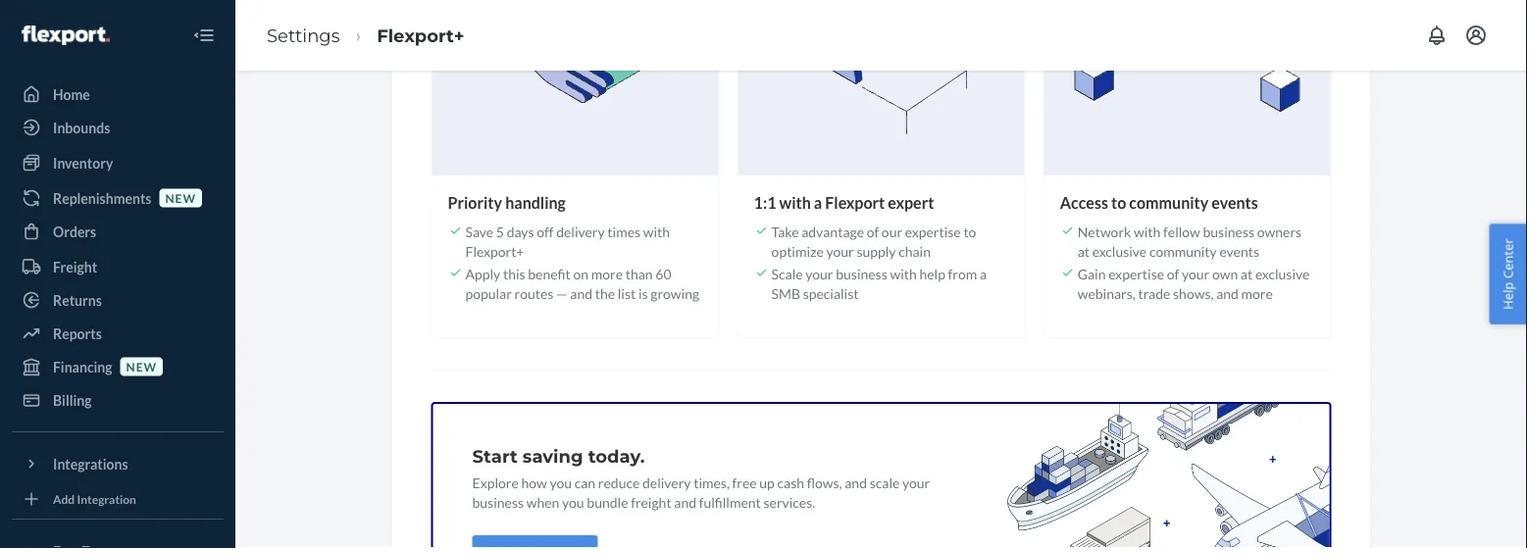 Task type: describe. For each thing, give the bounding box(es) containing it.
help
[[1499, 282, 1517, 310]]

start
[[472, 445, 518, 467]]

up
[[760, 474, 775, 491]]

billing
[[53, 392, 92, 409]]

fulfillment
[[699, 494, 761, 510]]

inbounds
[[53, 119, 110, 136]]

benefit
[[528, 265, 571, 282]]

0 horizontal spatial a
[[814, 193, 822, 212]]

than
[[626, 265, 653, 282]]

routes
[[515, 285, 554, 301]]

help center
[[1499, 239, 1517, 310]]

0 vertical spatial to
[[1111, 193, 1126, 212]]

0 vertical spatial at
[[1078, 243, 1090, 259]]

integration
[[77, 492, 136, 506]]

open notifications image
[[1425, 24, 1449, 47]]

gain
[[1078, 265, 1106, 282]]

scale
[[772, 265, 803, 282]]

to inside take advantage of our expertise to optimize your supply chain scale your business with help from a smb specialist
[[964, 223, 976, 240]]

and inside network with fellow business owners at exclusive community events gain expertise of your own at exclusive webinars, trade shows, and more
[[1216, 285, 1239, 301]]

delivery inside start saving today. explore how you can reduce delivery times, free up cash flows, and scale your business when you bundle freight and fulfillment services.
[[642, 474, 691, 491]]

of inside network with fellow business owners at exclusive community events gain expertise of your own at exclusive webinars, trade shows, and more
[[1167, 265, 1179, 282]]

scale
[[870, 474, 900, 491]]

can
[[575, 474, 596, 491]]

own
[[1212, 265, 1238, 282]]

—
[[556, 285, 568, 301]]

community inside network with fellow business owners at exclusive community events gain expertise of your own at exclusive webinars, trade shows, and more
[[1150, 243, 1217, 259]]

flexport
[[825, 193, 885, 212]]

0 horizontal spatial exclusive
[[1092, 243, 1147, 259]]

1 vertical spatial you
[[562, 494, 584, 510]]

integrations button
[[12, 448, 224, 480]]

saving
[[523, 445, 583, 467]]

help
[[920, 265, 945, 282]]

growing
[[651, 285, 699, 301]]

fellow
[[1163, 223, 1200, 240]]

1 vertical spatial exclusive
[[1255, 265, 1310, 282]]

network with fellow business owners at exclusive community events gain expertise of your own at exclusive webinars, trade shows, and more
[[1078, 223, 1310, 301]]

explore
[[472, 474, 519, 491]]

your up the specialist
[[806, 265, 833, 282]]

5
[[496, 223, 504, 240]]

flexport+ inside save 5 days off delivery times with flexport+ apply this benefit on more than 60 popular routes — and the list is growing
[[465, 243, 524, 259]]

close navigation image
[[192, 24, 216, 47]]

today.
[[588, 445, 645, 467]]

webinars,
[[1078, 285, 1136, 301]]

priority
[[448, 193, 502, 212]]

times
[[608, 223, 641, 240]]

off
[[537, 223, 554, 240]]

from
[[948, 265, 977, 282]]

add integration link
[[12, 488, 224, 511]]

replenishments
[[53, 190, 151, 206]]

supply
[[857, 243, 896, 259]]

services.
[[764, 494, 815, 510]]

freight link
[[12, 251, 224, 283]]

expertise inside network with fellow business owners at exclusive community events gain expertise of your own at exclusive webinars, trade shows, and more
[[1109, 265, 1164, 282]]

freight
[[53, 258, 97, 275]]

billing link
[[12, 385, 224, 416]]

0 vertical spatial you
[[550, 474, 572, 491]]

center
[[1499, 239, 1517, 279]]

freight
[[631, 494, 672, 510]]

delivery inside save 5 days off delivery times with flexport+ apply this benefit on more than 60 popular routes — and the list is growing
[[556, 223, 605, 240]]

inventory link
[[12, 147, 224, 179]]

settings
[[267, 24, 340, 46]]

financing
[[53, 359, 112, 375]]

1:1 with a flexport expert
[[754, 193, 934, 212]]

a inside take advantage of our expertise to optimize your supply chain scale your business with help from a smb specialist
[[980, 265, 987, 282]]

reports
[[53, 325, 102, 342]]

returns
[[53, 292, 102, 308]]

with inside take advantage of our expertise to optimize your supply chain scale your business with help from a smb specialist
[[890, 265, 917, 282]]

popular
[[465, 285, 512, 301]]

of inside take advantage of our expertise to optimize your supply chain scale your business with help from a smb specialist
[[867, 223, 879, 240]]

new for replenishments
[[165, 191, 196, 205]]

integrations
[[53, 456, 128, 472]]

shows,
[[1173, 285, 1214, 301]]

on
[[573, 265, 589, 282]]

free
[[732, 474, 757, 491]]

take
[[772, 223, 799, 240]]

business inside start saving today. explore how you can reduce delivery times, free up cash flows, and scale your business when you bundle freight and fulfillment services.
[[472, 494, 524, 510]]

owners
[[1257, 223, 1302, 240]]

business inside take advantage of our expertise to optimize your supply chain scale your business with help from a smb specialist
[[836, 265, 887, 282]]



Task type: locate. For each thing, give the bounding box(es) containing it.
times,
[[694, 474, 730, 491]]

settings link
[[267, 24, 340, 46]]

1 vertical spatial to
[[964, 223, 976, 240]]

1 horizontal spatial delivery
[[642, 474, 691, 491]]

new down reports link
[[126, 359, 157, 374]]

1 horizontal spatial expertise
[[1109, 265, 1164, 282]]

community
[[1129, 193, 1209, 212], [1150, 243, 1217, 259]]

1 vertical spatial of
[[1167, 265, 1179, 282]]

new up the orders 'link'
[[165, 191, 196, 205]]

to up from
[[964, 223, 976, 240]]

at right own
[[1241, 265, 1253, 282]]

your up shows, at the bottom right
[[1182, 265, 1210, 282]]

a
[[814, 193, 822, 212], [980, 265, 987, 282]]

your right scale at the right of the page
[[902, 474, 930, 491]]

and down times,
[[674, 494, 696, 510]]

and inside save 5 days off delivery times with flexport+ apply this benefit on more than 60 popular routes — and the list is growing
[[570, 285, 592, 301]]

0 vertical spatial a
[[814, 193, 822, 212]]

delivery up freight
[[642, 474, 691, 491]]

1 vertical spatial events
[[1220, 243, 1260, 259]]

0 vertical spatial new
[[165, 191, 196, 205]]

cash
[[777, 474, 804, 491]]

expertise up trade
[[1109, 265, 1164, 282]]

flexport+ inside breadcrumbs 'navigation'
[[377, 24, 464, 46]]

is
[[638, 285, 648, 301]]

1 horizontal spatial flexport+
[[465, 243, 524, 259]]

bundle
[[587, 494, 628, 510]]

0 horizontal spatial more
[[591, 265, 623, 282]]

priority handling
[[448, 193, 566, 212]]

chain
[[899, 243, 931, 259]]

and right —
[[570, 285, 592, 301]]

new for financing
[[126, 359, 157, 374]]

delivery right the off
[[556, 223, 605, 240]]

1 horizontal spatial a
[[980, 265, 987, 282]]

of up trade
[[1167, 265, 1179, 282]]

flexport logo image
[[22, 25, 110, 45]]

trade
[[1138, 285, 1171, 301]]

business down explore
[[472, 494, 524, 510]]

access to community events
[[1060, 193, 1258, 212]]

your down advantage
[[826, 243, 854, 259]]

expert
[[888, 193, 934, 212]]

0 vertical spatial events
[[1212, 193, 1258, 212]]

apply
[[465, 265, 500, 282]]

2 horizontal spatial business
[[1203, 223, 1255, 240]]

with inside save 5 days off delivery times with flexport+ apply this benefit on more than 60 popular routes — and the list is growing
[[643, 223, 670, 240]]

your
[[826, 243, 854, 259], [806, 265, 833, 282], [1182, 265, 1210, 282], [902, 474, 930, 491]]

1 horizontal spatial more
[[1241, 285, 1273, 301]]

0 vertical spatial of
[[867, 223, 879, 240]]

2 vertical spatial business
[[472, 494, 524, 510]]

add
[[53, 492, 75, 506]]

with down the access to community events
[[1134, 223, 1161, 240]]

and down own
[[1216, 285, 1239, 301]]

breadcrumbs navigation
[[251, 7, 480, 64]]

with down "chain"
[[890, 265, 917, 282]]

save
[[465, 223, 494, 240]]

home link
[[12, 78, 224, 110]]

1 horizontal spatial to
[[1111, 193, 1126, 212]]

a up advantage
[[814, 193, 822, 212]]

more right shows, at the bottom right
[[1241, 285, 1273, 301]]

with right 1:1
[[779, 193, 811, 212]]

at up gain
[[1078, 243, 1090, 259]]

to
[[1111, 193, 1126, 212], [964, 223, 976, 240]]

when
[[526, 494, 559, 510]]

more inside save 5 days off delivery times with flexport+ apply this benefit on more than 60 popular routes — and the list is growing
[[591, 265, 623, 282]]

our
[[882, 223, 903, 240]]

smb
[[772, 285, 800, 301]]

community down fellow
[[1150, 243, 1217, 259]]

more
[[591, 265, 623, 282], [1241, 285, 1273, 301]]

events
[[1212, 193, 1258, 212], [1220, 243, 1260, 259]]

0 horizontal spatial at
[[1078, 243, 1090, 259]]

0 vertical spatial expertise
[[905, 223, 961, 240]]

with inside network with fellow business owners at exclusive community events gain expertise of your own at exclusive webinars, trade shows, and more
[[1134, 223, 1161, 240]]

1 horizontal spatial business
[[836, 265, 887, 282]]

0 horizontal spatial delivery
[[556, 223, 605, 240]]

more up the the on the left
[[591, 265, 623, 282]]

this
[[503, 265, 525, 282]]

flexport+ link
[[377, 24, 464, 46]]

0 horizontal spatial business
[[472, 494, 524, 510]]

0 horizontal spatial to
[[964, 223, 976, 240]]

1 vertical spatial community
[[1150, 243, 1217, 259]]

the
[[595, 285, 615, 301]]

1 vertical spatial new
[[126, 359, 157, 374]]

delivery
[[556, 223, 605, 240], [642, 474, 691, 491]]

you down can at the bottom left
[[562, 494, 584, 510]]

business down 'supply'
[[836, 265, 887, 282]]

expertise inside take advantage of our expertise to optimize your supply chain scale your business with help from a smb specialist
[[905, 223, 961, 240]]

0 horizontal spatial flexport+
[[377, 24, 464, 46]]

more inside network with fellow business owners at exclusive community events gain expertise of your own at exclusive webinars, trade shows, and more
[[1241, 285, 1273, 301]]

optimize
[[772, 243, 824, 259]]

expertise up "chain"
[[905, 223, 961, 240]]

you left can at the bottom left
[[550, 474, 572, 491]]

0 horizontal spatial expertise
[[905, 223, 961, 240]]

at
[[1078, 243, 1090, 259], [1241, 265, 1253, 282]]

1 vertical spatial delivery
[[642, 474, 691, 491]]

business inside network with fellow business owners at exclusive community events gain expertise of your own at exclusive webinars, trade shows, and more
[[1203, 223, 1255, 240]]

orders link
[[12, 216, 224, 247]]

to up network
[[1111, 193, 1126, 212]]

business up own
[[1203, 223, 1255, 240]]

0 vertical spatial flexport+
[[377, 24, 464, 46]]

your inside start saving today. explore how you can reduce delivery times, free up cash flows, and scale your business when you bundle freight and fulfillment services.
[[902, 474, 930, 491]]

open account menu image
[[1465, 24, 1488, 47]]

events up own
[[1220, 243, 1260, 259]]

how
[[521, 474, 547, 491]]

orders
[[53, 223, 96, 240]]

exclusive down network
[[1092, 243, 1147, 259]]

1:1
[[754, 193, 776, 212]]

start saving today. explore how you can reduce delivery times, free up cash flows, and scale your business when you bundle freight and fulfillment services.
[[472, 445, 930, 510]]

0 vertical spatial delivery
[[556, 223, 605, 240]]

60
[[656, 265, 671, 282]]

of
[[867, 223, 879, 240], [1167, 265, 1179, 282]]

take advantage of our expertise to optimize your supply chain scale your business with help from a smb specialist
[[772, 223, 987, 301]]

list
[[618, 285, 636, 301]]

expertise
[[905, 223, 961, 240], [1109, 265, 1164, 282]]

events inside network with fellow business owners at exclusive community events gain expertise of your own at exclusive webinars, trade shows, and more
[[1220, 243, 1260, 259]]

0 vertical spatial community
[[1129, 193, 1209, 212]]

1 horizontal spatial of
[[1167, 265, 1179, 282]]

save 5 days off delivery times with flexport+ apply this benefit on more than 60 popular routes — and the list is growing
[[465, 223, 699, 301]]

inventory
[[53, 154, 113, 171]]

and left scale at the right of the page
[[845, 474, 867, 491]]

access
[[1060, 193, 1108, 212]]

network
[[1078, 223, 1131, 240]]

of left our
[[867, 223, 879, 240]]

exclusive down "owners"
[[1255, 265, 1310, 282]]

handling
[[505, 193, 566, 212]]

flows,
[[807, 474, 842, 491]]

1 vertical spatial expertise
[[1109, 265, 1164, 282]]

advantage
[[802, 223, 864, 240]]

reports link
[[12, 318, 224, 349]]

flexport+
[[377, 24, 464, 46], [465, 243, 524, 259]]

1 vertical spatial more
[[1241, 285, 1273, 301]]

home
[[53, 86, 90, 103]]

1 vertical spatial at
[[1241, 265, 1253, 282]]

0 vertical spatial business
[[1203, 223, 1255, 240]]

inbounds link
[[12, 112, 224, 143]]

1 vertical spatial flexport+
[[465, 243, 524, 259]]

business
[[1203, 223, 1255, 240], [836, 265, 887, 282], [472, 494, 524, 510]]

1 horizontal spatial at
[[1241, 265, 1253, 282]]

events up "owners"
[[1212, 193, 1258, 212]]

0 horizontal spatial of
[[867, 223, 879, 240]]

a right from
[[980, 265, 987, 282]]

specialist
[[803, 285, 859, 301]]

community up fellow
[[1129, 193, 1209, 212]]

reduce
[[598, 474, 640, 491]]

returns link
[[12, 284, 224, 316]]

0 vertical spatial more
[[591, 265, 623, 282]]

your inside network with fellow business owners at exclusive community events gain expertise of your own at exclusive webinars, trade shows, and more
[[1182, 265, 1210, 282]]

exclusive
[[1092, 243, 1147, 259], [1255, 265, 1310, 282]]

help center button
[[1489, 224, 1527, 325]]

0 horizontal spatial new
[[126, 359, 157, 374]]

days
[[507, 223, 534, 240]]

1 vertical spatial a
[[980, 265, 987, 282]]

1 horizontal spatial new
[[165, 191, 196, 205]]

you
[[550, 474, 572, 491], [562, 494, 584, 510]]

1 vertical spatial business
[[836, 265, 887, 282]]

with right times
[[643, 223, 670, 240]]

with
[[779, 193, 811, 212], [643, 223, 670, 240], [1134, 223, 1161, 240], [890, 265, 917, 282]]

add integration
[[53, 492, 136, 506]]

0 vertical spatial exclusive
[[1092, 243, 1147, 259]]

1 horizontal spatial exclusive
[[1255, 265, 1310, 282]]



Task type: vqa. For each thing, say whether or not it's contained in the screenshot.


